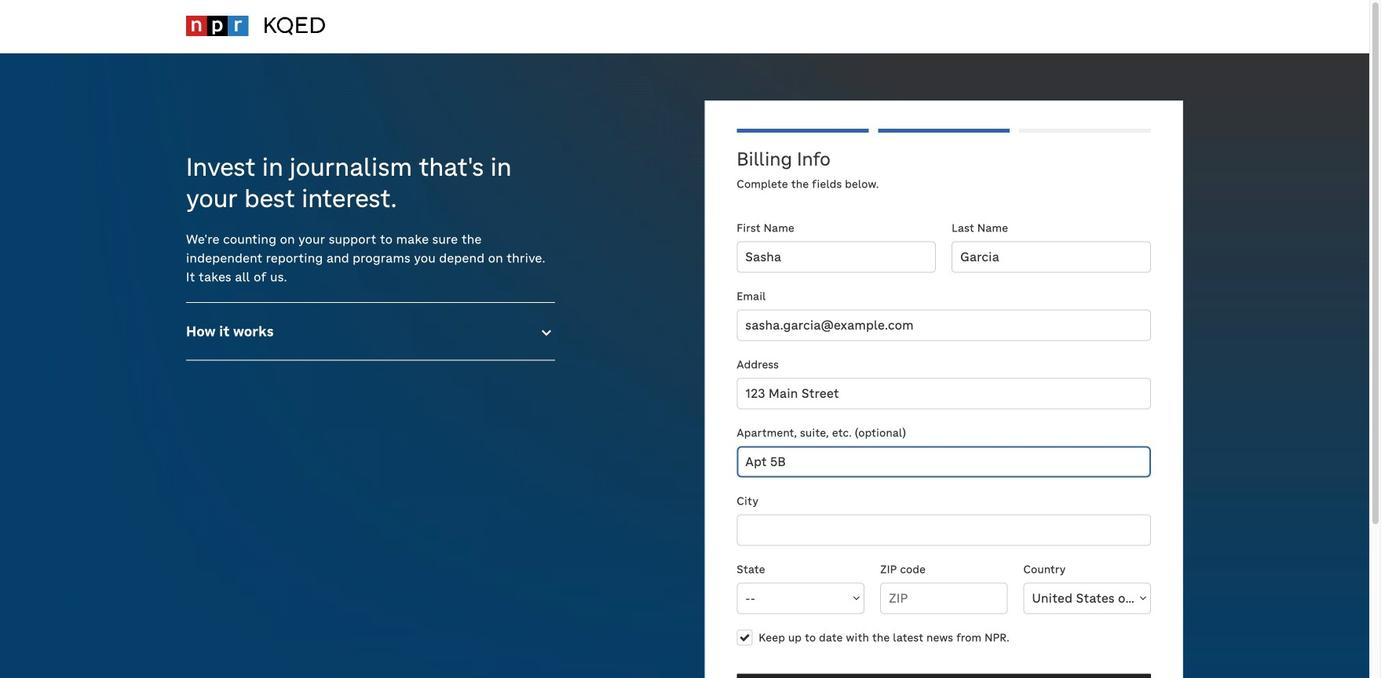 Task type: vqa. For each thing, say whether or not it's contained in the screenshot.
broadening
no



Task type: describe. For each thing, give the bounding box(es) containing it.
npr logo image
[[186, 16, 249, 36]]



Task type: locate. For each thing, give the bounding box(es) containing it.
None text field
[[737, 242, 937, 273]]

None text field
[[952, 242, 1152, 273], [737, 378, 1152, 410], [737, 447, 1152, 478], [737, 515, 1152, 546], [952, 242, 1152, 273], [737, 378, 1152, 410], [737, 447, 1152, 478], [737, 515, 1152, 546]]

None checkbox
[[737, 631, 753, 646]]

None email field
[[737, 310, 1152, 341]]

kqed image
[[264, 16, 326, 36]]

ZIP text field
[[881, 583, 1008, 615]]



